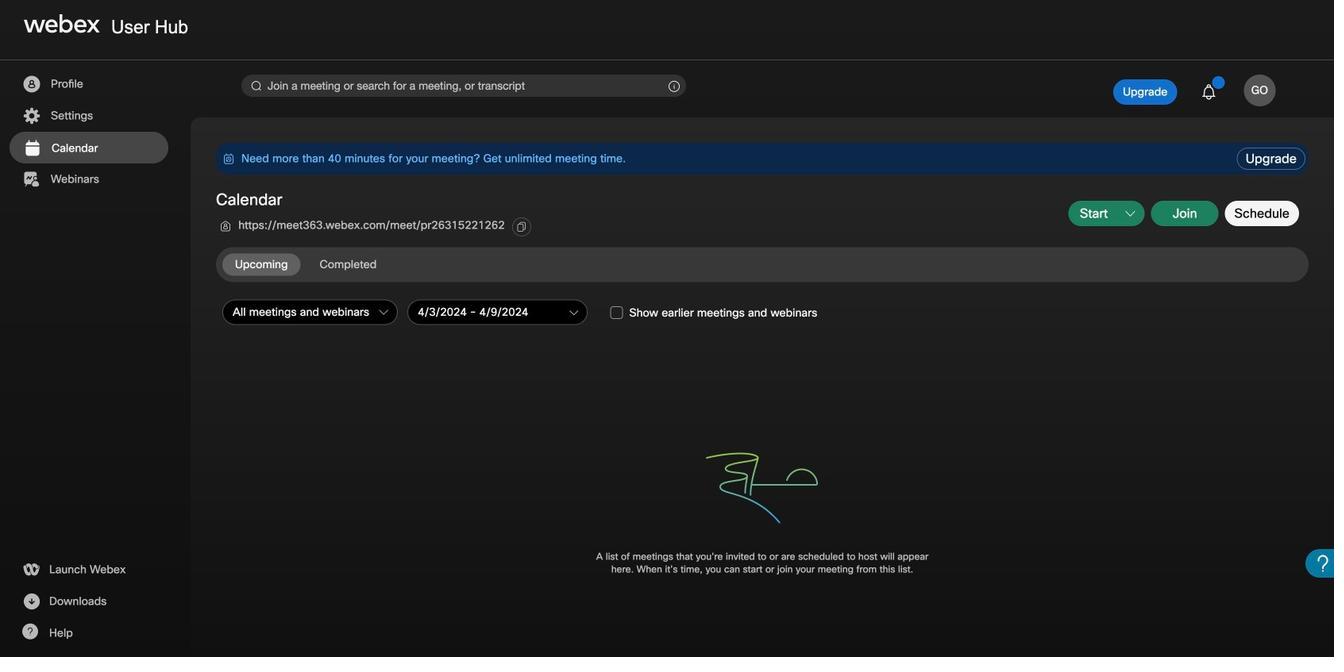 Task type: locate. For each thing, give the bounding box(es) containing it.
mds people circle_filled image
[[21, 75, 41, 94]]

0 horizontal spatial tab
[[222, 254, 301, 276]]

mds settings_filled image
[[21, 106, 41, 125]]

region
[[216, 143, 1234, 175]]

tab list
[[222, 254, 396, 276]]

cisco webex image
[[24, 14, 100, 33]]

mds message queing_bold image
[[222, 152, 235, 165]]

tab panel
[[216, 297, 1312, 619]]

Join a meeting or search for a meeting, or transcript text field
[[241, 75, 686, 97]]

1 horizontal spatial tab
[[307, 254, 389, 276]]

mds webex helix filled image
[[21, 561, 41, 580]]

ng help active image
[[21, 624, 38, 640]]

2 tab from the left
[[307, 254, 389, 276]]

tab
[[222, 254, 301, 276], [307, 254, 389, 276]]

copy image
[[516, 222, 527, 233]]



Task type: describe. For each thing, give the bounding box(es) containing it.
mds meetings_filled image
[[22, 139, 42, 158]]

mds content download_filled image
[[21, 592, 41, 611]]

start a meeting options image
[[1126, 209, 1135, 219]]

mds webinar_filled image
[[21, 170, 41, 189]]

1 tab from the left
[[222, 254, 301, 276]]



